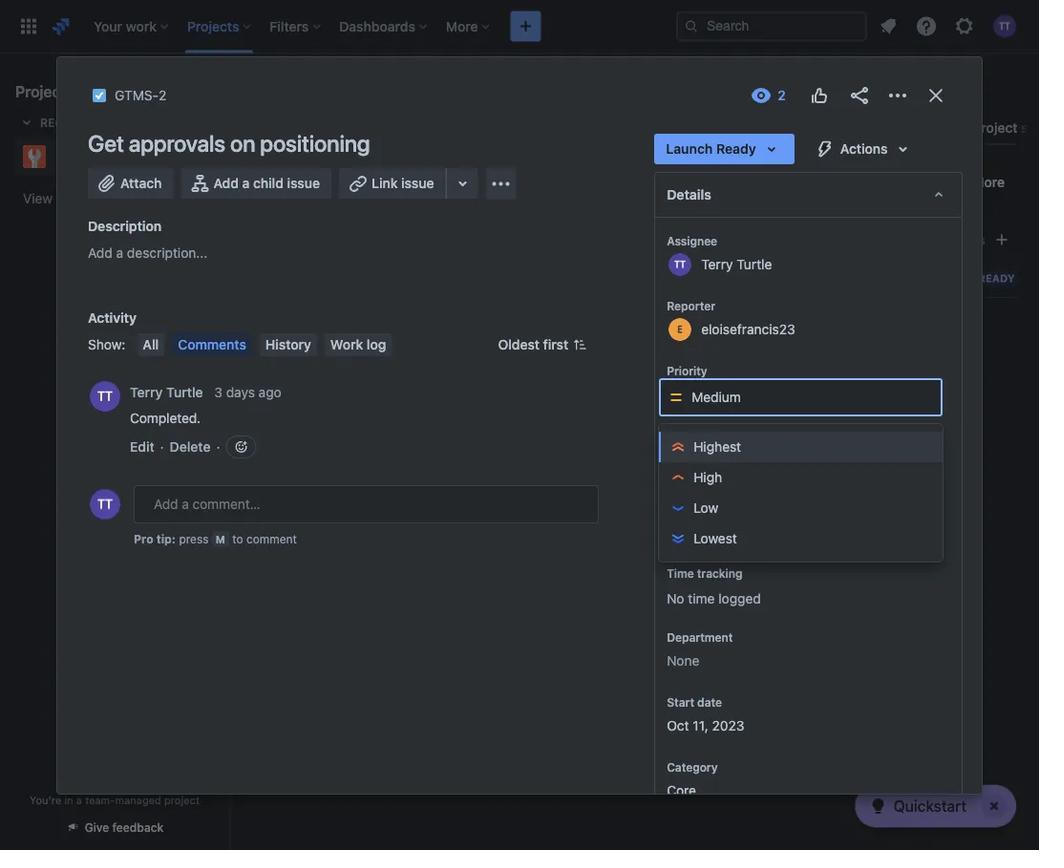 Task type: locate. For each thing, give the bounding box(es) containing it.
1 vertical spatial on
[[633, 270, 648, 286]]

do
[[947, 311, 964, 323]]

0 vertical spatial launch ready
[[666, 141, 757, 157]]

launch inside dropdown button
[[666, 141, 713, 157]]

show:
[[88, 337, 126, 353]]

0 vertical spatial get
[[88, 130, 124, 157]]

0 horizontal spatial on
[[230, 130, 255, 157]]

core
[[667, 782, 697, 798]]

link web pages and more image
[[451, 172, 474, 195]]

1 horizontal spatial get approvals on positioning
[[544, 270, 720, 286]]

comments
[[178, 337, 246, 353]]

0 vertical spatial a
[[242, 175, 250, 191]]

summary link
[[252, 111, 320, 145]]

1 horizontal spatial to
[[232, 532, 243, 546]]

time tracking pin to top. only you can see pinned fields. image
[[747, 566, 762, 581]]

copy link to issue image
[[163, 87, 178, 102]]

1 oct from the top
[[667, 523, 689, 539]]

oct
[[667, 523, 689, 539], [667, 717, 689, 733]]

issue right link
[[401, 175, 434, 191]]

1 horizontal spatial launch ready
[[930, 272, 1015, 285]]

view all projects link
[[15, 182, 214, 216]]

child
[[253, 175, 284, 191]]

tracking
[[697, 567, 743, 580]]

1 horizontal spatial add
[[214, 175, 239, 191]]

1 vertical spatial date
[[698, 696, 722, 709]]

2 horizontal spatial a
[[242, 175, 250, 191]]

no time logged
[[667, 591, 761, 607]]

0 horizontal spatial to
[[79, 149, 91, 164]]

0 horizontal spatial terry
[[130, 384, 163, 400]]

approvals down copy link to issue image
[[129, 130, 225, 157]]

create
[[293, 364, 335, 380]]

quickstart button
[[856, 785, 1017, 827]]

0 vertical spatial 2023
[[716, 523, 749, 539]]

add for add a description...
[[88, 245, 113, 261]]

go
[[57, 149, 75, 164]]

board link
[[335, 111, 380, 145]]

ready inside get approvals on positioning row
[[979, 272, 1015, 285]]

add down the description
[[88, 245, 113, 261]]

issue right the "child"
[[287, 175, 320, 191]]

create image
[[515, 15, 538, 38]]

2 issue from the left
[[401, 175, 434, 191]]

ready down status
[[979, 272, 1015, 285]]

priority pin to top. only you can see pinned fields. image
[[711, 363, 727, 378]]

task image
[[92, 88, 107, 103]]

cell down link web pages and more image
[[420, 222, 535, 259]]

to right m
[[232, 532, 243, 546]]

2
[[159, 87, 167, 103]]

launch
[[666, 141, 713, 157], [930, 272, 976, 285]]

tab list
[[241, 111, 1039, 145]]

1 issue from the left
[[287, 175, 320, 191]]

date
[[692, 502, 717, 515], [698, 696, 722, 709]]

0 vertical spatial get approvals on positioning
[[88, 130, 370, 157]]

1 vertical spatial to
[[232, 532, 243, 546]]

1 vertical spatial launch ready
[[930, 272, 1015, 285]]

issues link
[[722, 111, 770, 145]]

get approvals on positioning up follow up with the recruiters
[[544, 270, 720, 286]]

2023 inside start date oct 11, 2023
[[712, 717, 745, 733]]

a for child
[[242, 175, 250, 191]]

add
[[214, 175, 239, 191], [88, 245, 113, 261]]

attach button
[[88, 168, 173, 199]]

1 vertical spatial turtle
[[166, 384, 203, 400]]

0 horizontal spatial launch ready
[[666, 141, 757, 157]]

positioning up 'search list' 'text box' at the left
[[260, 130, 370, 157]]

Search field
[[676, 11, 868, 42]]

all button
[[137, 333, 165, 356]]

0 horizontal spatial add
[[88, 245, 113, 261]]

menu bar containing all
[[133, 333, 396, 356]]

edit
[[130, 439, 154, 455]]

0 vertical spatial turtle
[[737, 256, 772, 272]]

to do
[[930, 311, 964, 323]]

collapse recent projects image
[[15, 111, 38, 134]]

1 vertical spatial ready
[[979, 272, 1015, 285]]

oct inside due date oct 30, 2023
[[667, 523, 689, 539]]

add inside button
[[214, 175, 239, 191]]

0 horizontal spatial terry turtle
[[130, 384, 203, 400]]

give
[[85, 821, 109, 835]]

0 vertical spatial terry turtle
[[701, 256, 772, 272]]

0 horizontal spatial launch
[[666, 141, 713, 157]]

date up 30,
[[692, 502, 717, 515]]

give feedback
[[85, 821, 164, 835]]

quickstart
[[894, 797, 967, 815]]

vote options: no one has voted for this issue yet. image
[[808, 84, 831, 107]]

newest first image
[[572, 337, 588, 353]]

launch ready down pages
[[666, 141, 757, 157]]

actions button
[[802, 134, 926, 164]]

oct inside start date oct 11, 2023
[[667, 717, 689, 733]]

go to market sample link
[[15, 138, 206, 176]]

high
[[694, 470, 723, 485]]

reports link
[[785, 111, 842, 145]]

0 vertical spatial launch
[[666, 141, 713, 157]]

history
[[266, 337, 311, 353]]

positioning
[[260, 130, 370, 157], [652, 270, 720, 286]]

on
[[230, 130, 255, 157], [633, 270, 648, 286]]

work
[[330, 337, 363, 353]]

0 vertical spatial oct
[[667, 523, 689, 539]]

oct down due
[[667, 523, 689, 539]]

customer-success
[[671, 457, 785, 473]]

launch up do
[[930, 272, 976, 285]]

1 horizontal spatial get
[[544, 270, 566, 286]]

project set link
[[969, 111, 1039, 145]]

terry turtle image
[[449, 167, 480, 198]]

gtms-2
[[115, 87, 167, 103]]

a left the "child"
[[242, 175, 250, 191]]

add for add a child issue
[[214, 175, 239, 191]]

1 vertical spatial approvals
[[569, 270, 629, 286]]

actions
[[841, 141, 888, 157]]

get approvals on positioning up "add a child issue" button
[[88, 130, 370, 157]]

0 vertical spatial terry
[[701, 256, 733, 272]]

details element
[[655, 172, 963, 218]]

cell inside follow up with the recruiters row
[[253, 298, 315, 335]]

0 vertical spatial to
[[79, 149, 91, 164]]

2 oct from the top
[[667, 717, 689, 733]]

copy link to comment image
[[285, 383, 301, 398]]

reporter pin to top. only you can see pinned fields. image
[[719, 298, 735, 313]]

to right "go"
[[79, 149, 91, 164]]

terry turtle up reporter pin to top. only you can see pinned fields. image
[[701, 256, 772, 272]]

0 horizontal spatial turtle
[[166, 384, 203, 400]]

get up 'follow'
[[544, 270, 566, 286]]

2 vertical spatial a
[[76, 794, 82, 806]]

on down status row
[[633, 270, 648, 286]]

on up "add a child issue" button
[[230, 130, 255, 157]]

1 horizontal spatial positioning
[[652, 270, 720, 286]]

0 vertical spatial ready
[[717, 141, 757, 157]]

date up 11,
[[698, 696, 722, 709]]

cell
[[315, 222, 420, 259], [420, 222, 535, 259], [315, 260, 420, 297], [420, 260, 535, 297], [253, 298, 315, 335]]

1 vertical spatial launch
[[930, 272, 976, 285]]

issue
[[287, 175, 320, 191], [401, 175, 434, 191]]

gtms-
[[115, 87, 159, 103]]

add left the "child"
[[214, 175, 239, 191]]

a inside button
[[242, 175, 250, 191]]

0 horizontal spatial get
[[88, 130, 124, 157]]

table containing get approvals on positioning
[[253, 221, 1039, 351]]

0 horizontal spatial positioning
[[260, 130, 370, 157]]

1 horizontal spatial launch
[[930, 272, 976, 285]]

0 vertical spatial positioning
[[260, 130, 370, 157]]

search image
[[684, 19, 699, 34]]

cell up log
[[315, 260, 420, 297]]

approvals up up
[[569, 270, 629, 286]]

turtle up completed.
[[166, 384, 203, 400]]

add reaction image
[[234, 439, 249, 455]]

1 horizontal spatial ready
[[979, 272, 1015, 285]]

1 vertical spatial get
[[544, 270, 566, 286]]

approvals inside 'get approvals on positioning' dialog
[[129, 130, 225, 157]]

to
[[79, 149, 91, 164], [232, 532, 243, 546]]

get approvals on positioning
[[88, 130, 370, 157], [544, 270, 720, 286]]

2023 right 30,
[[716, 523, 749, 539]]

team-
[[85, 794, 115, 806]]

date inside due date oct 30, 2023
[[692, 502, 717, 515]]

1 vertical spatial oct
[[667, 717, 689, 733]]

launch ready
[[666, 141, 757, 157], [930, 272, 1015, 285]]

give feedback button
[[54, 812, 175, 843]]

date for 30,
[[692, 502, 717, 515]]

launch inside get approvals on positioning row
[[930, 272, 976, 285]]

1 vertical spatial 2023
[[712, 717, 745, 733]]

banner
[[0, 0, 1039, 54]]

positioning up reporter on the right top of page
[[652, 270, 720, 286]]

terry turtle up completed.
[[130, 384, 203, 400]]

get inside dialog
[[88, 130, 124, 157]]

customer-success link
[[667, 457, 789, 476]]

1 vertical spatial positioning
[[652, 270, 720, 286]]

turtle up eloisefrancis23
[[737, 256, 772, 272]]

0 horizontal spatial ready
[[717, 141, 757, 157]]

a down the description
[[116, 245, 123, 261]]

oldest
[[498, 337, 540, 353]]

0 vertical spatial approvals
[[129, 130, 225, 157]]

date inside start date oct 11, 2023
[[698, 696, 722, 709]]

terry down assignee
[[701, 256, 733, 272]]

start date oct 11, 2023
[[667, 696, 745, 733]]

launch ready down status
[[930, 272, 1015, 285]]

medium
[[692, 389, 741, 405]]

positioning inside row
[[652, 270, 720, 286]]

ready
[[717, 141, 757, 157], [979, 272, 1015, 285]]

1 horizontal spatial approvals
[[569, 270, 629, 286]]

0 vertical spatial on
[[230, 130, 255, 157]]

menu bar inside 'get approvals on positioning' dialog
[[133, 333, 396, 356]]

1 vertical spatial terry
[[130, 384, 163, 400]]

share image
[[848, 84, 871, 107]]

approvals
[[129, 130, 225, 157], [569, 270, 629, 286]]

cell up history
[[253, 298, 315, 335]]

1 vertical spatial add
[[88, 245, 113, 261]]

primary element
[[11, 0, 676, 53]]

2023 inside due date oct 30, 2023
[[716, 523, 749, 539]]

terry up completed.
[[130, 384, 163, 400]]

2023 right 11,
[[712, 717, 745, 733]]

2023
[[716, 523, 749, 539], [712, 717, 745, 733]]

date for 11,
[[698, 696, 722, 709]]

link issue
[[372, 175, 434, 191]]

jira image
[[50, 15, 73, 38]]

details
[[667, 187, 712, 203]]

get approvals on positioning dialog
[[57, 57, 982, 850]]

1 vertical spatial a
[[116, 245, 123, 261]]

1 horizontal spatial terry turtle
[[701, 256, 772, 272]]

launch down pages
[[666, 141, 713, 157]]

turtle
[[737, 256, 772, 272], [166, 384, 203, 400]]

completed.
[[130, 410, 201, 426]]

1 vertical spatial get approvals on positioning
[[544, 270, 720, 286]]

terry
[[701, 256, 733, 272], [130, 384, 163, 400]]

add app image
[[490, 172, 513, 195]]

0 vertical spatial add
[[214, 175, 239, 191]]

you're
[[30, 794, 61, 806]]

oct for oct 30, 2023
[[667, 523, 689, 539]]

ready down issues
[[717, 141, 757, 157]]

none
[[667, 652, 700, 668]]

cell up the oldest
[[420, 260, 535, 297]]

0 horizontal spatial get approvals on positioning
[[88, 130, 370, 157]]

product link
[[873, 457, 929, 476]]

1 horizontal spatial issue
[[401, 175, 434, 191]]

category
[[667, 761, 718, 774]]

0 horizontal spatial issue
[[287, 175, 320, 191]]

0 horizontal spatial approvals
[[129, 130, 225, 157]]

0 horizontal spatial a
[[76, 794, 82, 806]]

table
[[253, 221, 1039, 351]]

marketing
[[800, 457, 862, 473]]

get right "go"
[[88, 130, 124, 157]]

0 vertical spatial date
[[692, 502, 717, 515]]

3
[[214, 384, 223, 400]]

oldest first
[[498, 337, 569, 353]]

oct left 11,
[[667, 717, 689, 733]]

1 horizontal spatial on
[[633, 270, 648, 286]]

a right in
[[76, 794, 82, 806]]

time
[[688, 591, 715, 607]]

add a description...
[[88, 245, 208, 261]]

profile image of terry turtle image
[[90, 489, 120, 520]]

1 horizontal spatial a
[[116, 245, 123, 261]]

all
[[143, 337, 159, 353]]

description...
[[127, 245, 208, 261]]

menu bar
[[133, 333, 396, 356]]



Task type: describe. For each thing, give the bounding box(es) containing it.
work log
[[330, 337, 386, 353]]

add people image
[[516, 171, 539, 194]]

department
[[667, 631, 733, 644]]

due
[[667, 502, 689, 515]]

get approvals on positioning row
[[253, 259, 1039, 298]]

reports
[[789, 120, 839, 136]]

oldest first button
[[487, 333, 599, 356]]

edit button
[[130, 438, 154, 457]]

days
[[226, 384, 255, 400]]

low
[[694, 500, 719, 516]]

close image
[[925, 84, 948, 107]]

link
[[372, 175, 398, 191]]

add a child issue button
[[181, 168, 332, 199]]

category core
[[667, 761, 718, 798]]

time
[[667, 567, 694, 580]]

all
[[56, 191, 70, 206]]

2023 for oct 30, 2023
[[716, 523, 749, 539]]

lowest
[[694, 531, 737, 546]]

view
[[23, 191, 53, 206]]

highest
[[694, 439, 742, 455]]

due date oct 30, 2023
[[667, 502, 749, 539]]

dismiss quickstart image
[[979, 791, 1010, 822]]

eloisefrancis23
[[701, 321, 796, 337]]

no
[[667, 591, 685, 607]]

comments button
[[172, 333, 252, 356]]

start
[[667, 696, 695, 709]]

up
[[587, 309, 602, 324]]

link issue button
[[339, 168, 448, 199]]

you're in a team-managed project
[[30, 794, 200, 806]]

3 days ago
[[214, 384, 282, 400]]

approvals inside get approvals on positioning row
[[569, 270, 629, 286]]

on inside dialog
[[230, 130, 255, 157]]

follow
[[544, 309, 583, 324]]

2023 for oct 11, 2023
[[712, 717, 745, 733]]

actions image
[[887, 84, 910, 107]]

1 horizontal spatial terry
[[701, 256, 733, 272]]

launch ready inside dropdown button
[[666, 141, 757, 157]]

sample
[[142, 149, 188, 164]]

project
[[164, 794, 200, 806]]

assignee
[[667, 234, 718, 247]]

pages link
[[660, 111, 707, 145]]

priority
[[667, 364, 708, 377]]

projects
[[15, 83, 74, 101]]

recruiters
[[659, 309, 718, 324]]

log
[[367, 337, 386, 353]]

create button
[[253, 351, 1018, 394]]

Add a comment… field
[[134, 485, 599, 524]]

set
[[1022, 120, 1039, 136]]

department none
[[667, 631, 733, 668]]

11,
[[693, 717, 709, 733]]

status
[[949, 233, 986, 247]]

customer-
[[671, 457, 735, 473]]

pages
[[664, 120, 703, 136]]

summary
[[256, 120, 316, 136]]

to
[[930, 311, 945, 323]]

board
[[339, 120, 377, 136]]

follow up with the recruiters
[[544, 309, 718, 324]]

time tracking
[[667, 567, 743, 580]]

positioning inside dialog
[[260, 130, 370, 157]]

check image
[[867, 795, 890, 818]]

recent
[[40, 116, 87, 129]]

to inside 'get approvals on positioning' dialog
[[232, 532, 243, 546]]

ready inside dropdown button
[[717, 141, 757, 157]]

eloisefrancis23 image
[[474, 167, 504, 198]]

history button
[[260, 333, 317, 356]]

add a child issue
[[214, 175, 320, 191]]

tab list containing summary
[[241, 111, 1039, 145]]

marketing link
[[796, 457, 866, 476]]

labels
[[667, 437, 703, 450]]

jira image
[[50, 15, 73, 38]]

status row
[[253, 221, 1039, 260]]

m
[[216, 533, 225, 546]]

30,
[[693, 523, 713, 539]]

description
[[88, 218, 162, 234]]

project set
[[973, 120, 1039, 136]]

pro tip: press m to comment
[[134, 532, 297, 546]]

issues
[[726, 120, 766, 136]]

work log button
[[325, 333, 392, 356]]

attach
[[120, 175, 162, 191]]

launch ready inside get approvals on positioning row
[[930, 272, 1015, 285]]

get approvals on positioning inside row
[[544, 270, 720, 286]]

1 vertical spatial terry turtle
[[130, 384, 203, 400]]

a for description...
[[116, 245, 123, 261]]

first
[[543, 337, 569, 353]]

in
[[64, 794, 73, 806]]

reporter
[[667, 299, 716, 312]]

oct for oct 11, 2023
[[667, 717, 689, 733]]

get approvals on positioning inside dialog
[[88, 130, 370, 157]]

view all projects
[[23, 191, 124, 206]]

tip:
[[156, 532, 176, 546]]

comment
[[246, 532, 297, 546]]

gtms-2 link
[[115, 84, 167, 107]]

market
[[95, 149, 139, 164]]

follow up with the recruiters row
[[253, 297, 1039, 336]]

feedback
[[112, 821, 164, 835]]

Search list text field
[[254, 169, 399, 196]]

activity
[[88, 310, 137, 326]]

project
[[973, 120, 1018, 136]]

1 horizontal spatial turtle
[[737, 256, 772, 272]]

logged
[[719, 591, 761, 607]]

delete
[[170, 439, 211, 455]]

launch ready button
[[655, 134, 795, 164]]

on inside row
[[633, 270, 648, 286]]

cell down link
[[315, 222, 420, 259]]

press
[[179, 532, 209, 546]]

get inside row
[[544, 270, 566, 286]]



Task type: vqa. For each thing, say whether or not it's contained in the screenshot.
leftmost Features
no



